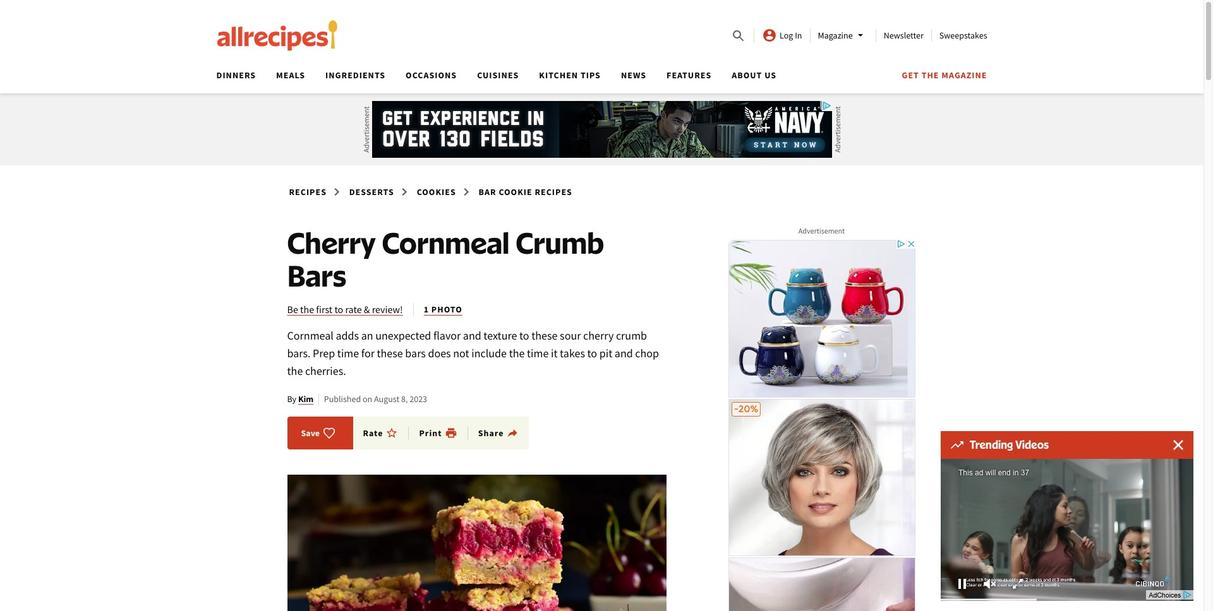 Task type: vqa. For each thing, say whether or not it's contained in the screenshot.
the left something
no



Task type: describe. For each thing, give the bounding box(es) containing it.
pit
[[600, 346, 613, 361]]

tips
[[581, 70, 601, 81]]

cookies link
[[415, 184, 458, 200]]

save button
[[297, 428, 340, 440]]

about us
[[732, 70, 777, 81]]

about us link
[[732, 70, 777, 81]]

1 horizontal spatial these
[[532, 329, 558, 343]]

august
[[374, 394, 400, 405]]

not
[[453, 346, 469, 361]]

meals
[[276, 70, 305, 81]]

newsletter button
[[884, 30, 924, 41]]

features link
[[667, 70, 712, 81]]

published on august 8, 2023
[[324, 394, 427, 405]]

bars
[[405, 346, 426, 361]]

cuisines link
[[477, 70, 519, 81]]

first
[[316, 303, 333, 316]]

rate button
[[363, 428, 409, 440]]

kim link
[[298, 394, 314, 405]]

cornmeal adds an unexpected flavor and texture to these sour cherry crumb bars. prep time for these bars does not include the time it takes to pit and chop the cherries.
[[287, 329, 659, 379]]

star empty image
[[386, 428, 399, 440]]

share
[[478, 428, 504, 440]]

cornmeal inside cherry cornmeal crumb bars
[[382, 224, 510, 261]]

include
[[472, 346, 507, 361]]

adds
[[336, 329, 359, 343]]

1 photo
[[424, 304, 463, 315]]

kim
[[298, 394, 314, 405]]

sweepstakes link
[[940, 30, 988, 41]]

trending
[[970, 439, 1014, 452]]

bar cookie recipes
[[479, 186, 573, 198]]

photo
[[432, 304, 463, 315]]

dinners
[[217, 70, 256, 81]]

search image
[[731, 28, 747, 44]]

dinners link
[[217, 70, 256, 81]]

chevron_right image for cookies
[[459, 185, 474, 200]]

cherries.
[[305, 364, 346, 379]]

share button
[[478, 428, 519, 440]]

meals link
[[276, 70, 305, 81]]

1 horizontal spatial and
[[615, 346, 633, 361]]

bars.
[[287, 346, 311, 361]]

flavor
[[434, 329, 461, 343]]

log
[[780, 30, 794, 41]]

magazine button
[[818, 28, 868, 43]]

ingredients link
[[326, 70, 386, 81]]

caret_down image
[[853, 28, 868, 43]]

2 horizontal spatial to
[[588, 346, 597, 361]]

news link
[[621, 70, 647, 81]]

banner containing log in
[[0, 0, 1204, 94]]

be the first to rate & review!
[[287, 303, 403, 316]]

chop
[[636, 346, 659, 361]]

cherry
[[287, 224, 376, 261]]

cookies
[[417, 186, 456, 198]]

share image
[[507, 428, 519, 440]]

be
[[287, 303, 298, 316]]

8,
[[401, 394, 408, 405]]

0 horizontal spatial these
[[377, 346, 403, 361]]

close image
[[1174, 441, 1184, 451]]

by kim
[[287, 394, 314, 405]]

video player application
[[941, 460, 1194, 602]]

trending videos
[[970, 439, 1049, 452]]

by
[[287, 394, 297, 405]]

the
[[922, 70, 940, 81]]

does
[[428, 346, 451, 361]]

account image
[[762, 28, 778, 43]]

review!
[[372, 303, 403, 316]]

recipes link
[[287, 184, 329, 200]]

print image
[[445, 428, 457, 440]]

rate
[[345, 303, 362, 316]]

kitchen tips link
[[539, 70, 601, 81]]

print
[[419, 428, 442, 440]]

chevron_right image for desserts
[[397, 185, 412, 200]]

newsletter
[[884, 30, 924, 41]]

bars
[[287, 257, 346, 294]]

cherry
[[583, 329, 614, 343]]



Task type: locate. For each thing, give the bounding box(es) containing it.
bar
[[479, 186, 497, 198]]

trending image
[[951, 442, 964, 449]]

in
[[795, 30, 803, 41]]

texture
[[484, 329, 517, 343]]

advertisement region
[[372, 101, 832, 158], [727, 239, 917, 612]]

navigation inside banner
[[206, 66, 988, 94]]

cookie
[[499, 186, 533, 198]]

banner
[[0, 0, 1204, 94]]

and right pit
[[615, 346, 633, 361]]

1 vertical spatial to
[[520, 329, 530, 343]]

0 horizontal spatial to
[[335, 303, 343, 316]]

0 horizontal spatial chevron_right image
[[397, 185, 412, 200]]

about
[[732, 70, 763, 81]]

log in
[[780, 30, 803, 41]]

published
[[324, 394, 361, 405]]

and up not
[[463, 329, 482, 343]]

the
[[300, 303, 314, 316], [509, 346, 525, 361], [287, 364, 303, 379]]

takes
[[560, 346, 585, 361]]

unexpected
[[376, 329, 431, 343]]

desserts link
[[348, 184, 396, 200]]

to right texture
[[520, 329, 530, 343]]

home image
[[217, 20, 338, 51]]

stacks of crumb bar cookie squares with cherry filling on white plate with cherries in background image
[[287, 476, 667, 612]]

chevron_right image left cookies link
[[397, 185, 412, 200]]

time down the adds
[[337, 346, 359, 361]]

news
[[621, 70, 647, 81]]

cuisines
[[477, 70, 519, 81]]

cornmeal up bars.
[[287, 329, 334, 343]]

it
[[551, 346, 558, 361]]

0 vertical spatial to
[[335, 303, 343, 316]]

1 horizontal spatial chevron_right image
[[459, 185, 474, 200]]

1
[[424, 304, 429, 315]]

recipes
[[289, 186, 327, 198], [535, 186, 573, 198]]

get the magazine link
[[902, 70, 988, 81]]

to
[[335, 303, 343, 316], [520, 329, 530, 343], [588, 346, 597, 361]]

ingredients
[[326, 70, 386, 81]]

0 vertical spatial and
[[463, 329, 482, 343]]

crumb
[[616, 329, 647, 343]]

&
[[364, 303, 370, 316]]

cornmeal down the cookies
[[382, 224, 510, 261]]

videos
[[1016, 439, 1049, 452]]

1 horizontal spatial recipes
[[535, 186, 573, 198]]

us
[[765, 70, 777, 81]]

time left it on the bottom left of the page
[[527, 346, 549, 361]]

1 vertical spatial cornmeal
[[287, 329, 334, 343]]

bar cookie recipes link
[[477, 184, 575, 200]]

occasions link
[[406, 70, 457, 81]]

magazine
[[942, 70, 988, 81]]

to left pit
[[588, 346, 597, 361]]

these right for
[[377, 346, 403, 361]]

sweepstakes
[[940, 30, 988, 41]]

the right the be
[[300, 303, 314, 316]]

0 horizontal spatial cornmeal
[[287, 329, 334, 343]]

0 horizontal spatial and
[[463, 329, 482, 343]]

2 time from the left
[[527, 346, 549, 361]]

1 recipes from the left
[[289, 186, 327, 198]]

log in link
[[762, 28, 803, 43]]

prep
[[313, 346, 335, 361]]

cornmeal
[[382, 224, 510, 261], [287, 329, 334, 343]]

2 recipes from the left
[[535, 186, 573, 198]]

1 time from the left
[[337, 346, 359, 361]]

1 vertical spatial advertisement region
[[727, 239, 917, 612]]

recipes right cookie
[[535, 186, 573, 198]]

chevron_right image
[[397, 185, 412, 200], [459, 185, 474, 200]]

0 vertical spatial cornmeal
[[382, 224, 510, 261]]

kitchen
[[539, 70, 579, 81]]

get the magazine
[[902, 70, 988, 81]]

crumb
[[516, 224, 604, 261]]

2 chevron_right image from the left
[[459, 185, 474, 200]]

for
[[361, 346, 375, 361]]

0 vertical spatial these
[[532, 329, 558, 343]]

the down texture
[[509, 346, 525, 361]]

recipes left chevron_right image
[[289, 186, 327, 198]]

0 vertical spatial the
[[300, 303, 314, 316]]

0 horizontal spatial recipes
[[289, 186, 327, 198]]

kitchen tips
[[539, 70, 601, 81]]

chevron_right image left 'bar'
[[459, 185, 474, 200]]

time
[[337, 346, 359, 361], [527, 346, 549, 361]]

1 horizontal spatial time
[[527, 346, 549, 361]]

0 horizontal spatial time
[[337, 346, 359, 361]]

cornmeal inside cornmeal adds an unexpected flavor and texture to these sour cherry crumb bars. prep time for these bars does not include the time it takes to pit and chop the cherries.
[[287, 329, 334, 343]]

get
[[902, 70, 920, 81]]

magazine
[[818, 30, 853, 41]]

favorite image
[[323, 428, 336, 440]]

0 vertical spatial advertisement region
[[372, 101, 832, 158]]

sour
[[560, 329, 581, 343]]

1 vertical spatial these
[[377, 346, 403, 361]]

1 horizontal spatial cornmeal
[[382, 224, 510, 261]]

to right the first
[[335, 303, 343, 316]]

these up it on the bottom left of the page
[[532, 329, 558, 343]]

an
[[361, 329, 373, 343]]

1 vertical spatial and
[[615, 346, 633, 361]]

and
[[463, 329, 482, 343], [615, 346, 633, 361]]

1 horizontal spatial to
[[520, 329, 530, 343]]

1 chevron_right image from the left
[[397, 185, 412, 200]]

navigation
[[206, 66, 988, 94]]

2 vertical spatial the
[[287, 364, 303, 379]]

features
[[667, 70, 712, 81]]

occasions
[[406, 70, 457, 81]]

save
[[301, 428, 320, 440]]

these
[[532, 329, 558, 343], [377, 346, 403, 361]]

on
[[363, 394, 373, 405]]

desserts
[[349, 186, 394, 198]]

print button
[[419, 428, 457, 440]]

the down bars.
[[287, 364, 303, 379]]

navigation containing dinners
[[206, 66, 988, 94]]

chevron_right image
[[329, 185, 344, 200]]

1 vertical spatial the
[[509, 346, 525, 361]]

unmute button group
[[977, 575, 1005, 594]]

2 vertical spatial to
[[588, 346, 597, 361]]

2023
[[410, 394, 427, 405]]

rate
[[363, 428, 383, 440]]



